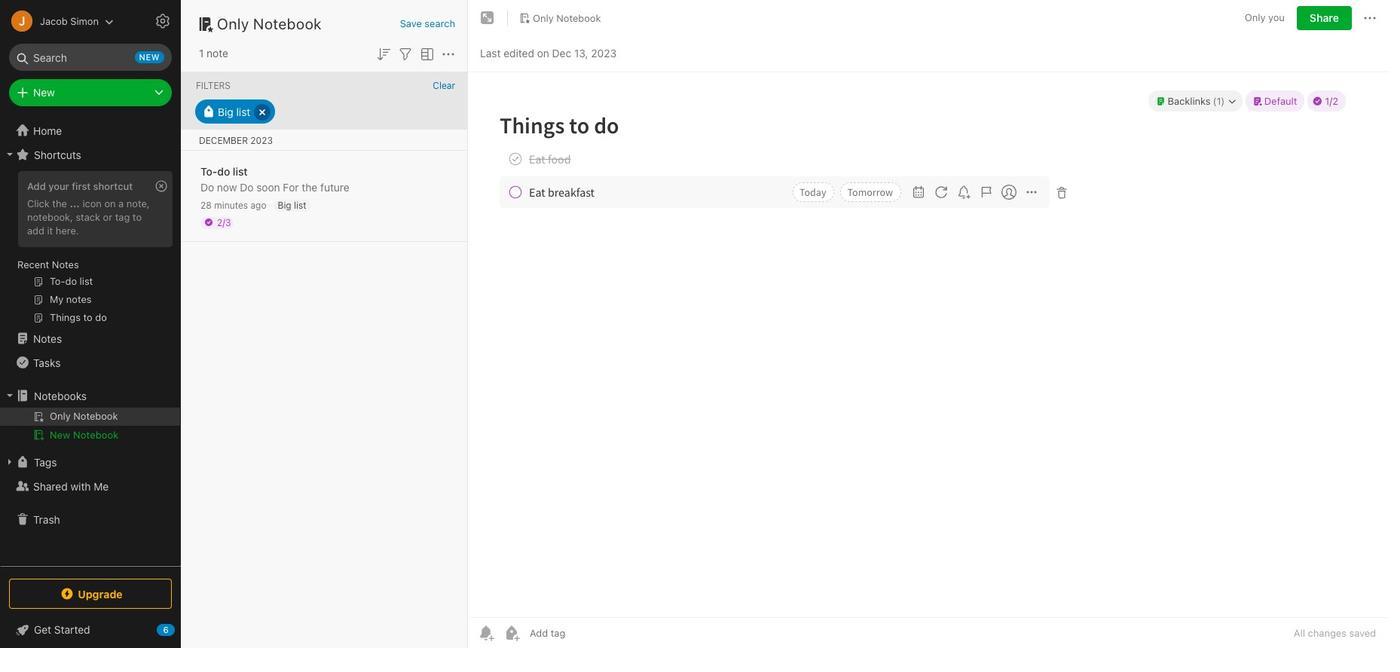 Task type: vqa. For each thing, say whether or not it's contained in the screenshot.
the 'Happy Face Illustration' image
no



Task type: describe. For each thing, give the bounding box(es) containing it.
add a reminder image
[[477, 624, 495, 642]]

new notebook button
[[0, 426, 180, 444]]

on inside icon on a note, notebook, stack or tag to add it here.
[[104, 197, 116, 209]]

0 vertical spatial notes
[[52, 259, 79, 271]]

edited
[[504, 46, 534, 59]]

...
[[70, 197, 80, 209]]

last edited on dec 13, 2023
[[480, 46, 617, 59]]

tasks
[[33, 356, 61, 369]]

stack
[[76, 211, 100, 223]]

on inside 'note window' "element"
[[537, 46, 549, 59]]

1 vertical spatial big list
[[278, 199, 306, 211]]

View options field
[[415, 44, 436, 63]]

add tag image
[[503, 624, 521, 642]]

tags
[[34, 456, 57, 468]]

Search text field
[[20, 44, 161, 71]]

more actions image for more actions field to the right
[[1361, 9, 1379, 27]]

dec
[[552, 46, 571, 59]]

save
[[400, 17, 422, 29]]

2/3
[[217, 217, 231, 228]]

search
[[425, 17, 455, 29]]

share button
[[1297, 6, 1352, 30]]

1 vertical spatial more actions field
[[439, 44, 458, 63]]

your
[[48, 180, 69, 192]]

home
[[33, 124, 62, 137]]

only notebook button
[[514, 8, 606, 29]]

Help and Learning task checklist field
[[0, 618, 181, 642]]

28
[[200, 199, 212, 211]]

notebook for only notebook button
[[556, 12, 601, 24]]

here.
[[56, 224, 79, 237]]

you
[[1269, 11, 1285, 24]]

click the ...
[[27, 197, 80, 209]]

add filters image
[[396, 45, 415, 63]]

note
[[207, 47, 228, 60]]

get started
[[34, 623, 90, 636]]

settings image
[[154, 12, 172, 30]]

expand note image
[[479, 9, 497, 27]]

2 horizontal spatial only
[[1245, 11, 1266, 24]]

new
[[139, 52, 160, 62]]

list inside big list button
[[236, 105, 250, 118]]

save search
[[400, 17, 455, 29]]

2023 inside 'note window' "element"
[[591, 46, 617, 59]]

shortcut
[[93, 180, 133, 192]]

notebooks link
[[0, 384, 180, 408]]

6
[[163, 625, 169, 635]]

2023 inside the note list element
[[250, 135, 273, 146]]

changes
[[1308, 627, 1347, 639]]

new search field
[[20, 44, 164, 71]]

with
[[70, 480, 91, 493]]

last
[[480, 46, 501, 59]]

minutes
[[214, 199, 248, 211]]

soon
[[256, 181, 280, 193]]

simon
[[70, 15, 99, 27]]

1 horizontal spatial more actions field
[[1361, 6, 1379, 30]]

share
[[1310, 11, 1339, 24]]

expand tags image
[[4, 456, 16, 468]]

1
[[199, 47, 204, 60]]

big inside button
[[218, 105, 233, 118]]

Add filters field
[[396, 44, 415, 63]]

me
[[94, 480, 109, 493]]

upgrade
[[78, 588, 123, 600]]

big list inside button
[[218, 105, 250, 118]]

upgrade button
[[9, 579, 172, 609]]

expand notebooks image
[[4, 390, 16, 402]]

to
[[133, 211, 142, 223]]

recent notes
[[17, 259, 79, 271]]

the inside tree
[[52, 197, 67, 209]]

started
[[54, 623, 90, 636]]

a
[[118, 197, 124, 209]]

1 do from the left
[[200, 181, 214, 193]]

tasks button
[[0, 350, 180, 375]]

1 note
[[199, 47, 228, 60]]

shared with me
[[33, 480, 109, 493]]

new notebook group
[[0, 408, 180, 450]]

for
[[283, 181, 299, 193]]

notebook,
[[27, 211, 73, 223]]

new for new
[[33, 86, 55, 99]]

do
[[217, 165, 230, 178]]

trash link
[[0, 507, 180, 531]]

december
[[199, 135, 248, 146]]

clear
[[433, 80, 455, 91]]

add
[[27, 224, 44, 237]]

all
[[1294, 627, 1305, 639]]



Task type: locate. For each thing, give the bounding box(es) containing it.
more actions image right view options field
[[439, 45, 458, 63]]

more actions image
[[1361, 9, 1379, 27], [439, 45, 458, 63]]

big down for in the top of the page
[[278, 199, 291, 211]]

save search button
[[400, 17, 455, 31]]

first
[[72, 180, 91, 192]]

tree containing home
[[0, 118, 181, 565]]

notes link
[[0, 326, 180, 350]]

0 horizontal spatial notebook
[[73, 429, 119, 441]]

0 vertical spatial list
[[236, 105, 250, 118]]

2 do from the left
[[240, 181, 254, 193]]

1 vertical spatial 2023
[[250, 135, 273, 146]]

on
[[537, 46, 549, 59], [104, 197, 116, 209]]

shortcuts button
[[0, 142, 180, 167]]

1 vertical spatial list
[[233, 165, 248, 178]]

notebook
[[556, 12, 601, 24], [253, 15, 322, 32], [73, 429, 119, 441]]

28 minutes ago
[[200, 199, 266, 211]]

0 horizontal spatial big list
[[218, 105, 250, 118]]

0 horizontal spatial only
[[217, 15, 249, 32]]

shared
[[33, 480, 68, 493]]

to-
[[200, 165, 217, 178]]

big list down for in the top of the page
[[278, 199, 306, 211]]

only up note
[[217, 15, 249, 32]]

0 horizontal spatial on
[[104, 197, 116, 209]]

new up home
[[33, 86, 55, 99]]

1 horizontal spatial 2023
[[591, 46, 617, 59]]

do right now
[[240, 181, 254, 193]]

group
[[0, 167, 180, 332]]

0 vertical spatial the
[[302, 181, 318, 193]]

clear button
[[433, 80, 455, 91]]

trash
[[33, 513, 60, 526]]

0 vertical spatial new
[[33, 86, 55, 99]]

notes right recent
[[52, 259, 79, 271]]

0 horizontal spatial 2023
[[250, 135, 273, 146]]

1 vertical spatial new
[[50, 429, 70, 441]]

0 horizontal spatial only notebook
[[217, 15, 322, 32]]

add your first shortcut
[[27, 180, 133, 192]]

big list up 'december 2023'
[[218, 105, 250, 118]]

0 vertical spatial on
[[537, 46, 549, 59]]

note,
[[126, 197, 150, 209]]

jacob simon
[[40, 15, 99, 27]]

the right for in the top of the page
[[302, 181, 318, 193]]

all changes saved
[[1294, 627, 1376, 639]]

new up tags
[[50, 429, 70, 441]]

more actions field right 'share' button
[[1361, 6, 1379, 30]]

0 vertical spatial big
[[218, 105, 233, 118]]

notebooks
[[34, 389, 87, 402]]

icon
[[82, 197, 102, 209]]

1 horizontal spatial big list
[[278, 199, 306, 211]]

do down to-
[[200, 181, 214, 193]]

only left you
[[1245, 11, 1266, 24]]

add
[[27, 180, 46, 192]]

to-do list do now do soon for the future
[[200, 165, 350, 193]]

new inside popup button
[[33, 86, 55, 99]]

get
[[34, 623, 51, 636]]

1 vertical spatial on
[[104, 197, 116, 209]]

More actions field
[[1361, 6, 1379, 30], [439, 44, 458, 63]]

0 horizontal spatial big
[[218, 105, 233, 118]]

only notebook inside button
[[533, 12, 601, 24]]

1 vertical spatial more actions image
[[439, 45, 458, 63]]

recent
[[17, 259, 49, 271]]

2023
[[591, 46, 617, 59], [250, 135, 273, 146]]

cell inside tree
[[0, 408, 180, 426]]

tree
[[0, 118, 181, 565]]

13,
[[574, 46, 588, 59]]

shared with me link
[[0, 474, 180, 498]]

only
[[1245, 11, 1266, 24], [533, 12, 554, 24], [217, 15, 249, 32]]

1 vertical spatial the
[[52, 197, 67, 209]]

home link
[[0, 118, 181, 142]]

2 vertical spatial list
[[294, 199, 306, 211]]

1 horizontal spatial notebook
[[253, 15, 322, 32]]

now
[[217, 181, 237, 193]]

1 horizontal spatial only notebook
[[533, 12, 601, 24]]

only notebook
[[533, 12, 601, 24], [217, 15, 322, 32]]

only notebook up note
[[217, 15, 322, 32]]

list right the do at the left of page
[[233, 165, 248, 178]]

1 horizontal spatial big
[[278, 199, 291, 211]]

only up last edited on dec 13, 2023
[[533, 12, 554, 24]]

only inside the note list element
[[217, 15, 249, 32]]

cell
[[0, 408, 180, 426]]

0 horizontal spatial the
[[52, 197, 67, 209]]

on left dec
[[537, 46, 549, 59]]

Add tag field
[[528, 626, 641, 640]]

new button
[[9, 79, 172, 106]]

group inside tree
[[0, 167, 180, 332]]

1 vertical spatial big
[[278, 199, 291, 211]]

list up 'december 2023'
[[236, 105, 250, 118]]

or
[[103, 211, 112, 223]]

december 2023
[[199, 135, 273, 146]]

new inside button
[[50, 429, 70, 441]]

tags button
[[0, 450, 180, 474]]

big
[[218, 105, 233, 118], [278, 199, 291, 211]]

only notebook up dec
[[533, 12, 601, 24]]

1 horizontal spatial on
[[537, 46, 549, 59]]

notebook for the new notebook button
[[73, 429, 119, 441]]

filters
[[196, 80, 231, 91]]

2023 right 13,
[[591, 46, 617, 59]]

jacob
[[40, 15, 68, 27]]

notes up tasks
[[33, 332, 62, 345]]

future
[[320, 181, 350, 193]]

note window element
[[468, 0, 1388, 648]]

list inside to-do list do now do soon for the future
[[233, 165, 248, 178]]

the left ...
[[52, 197, 67, 209]]

more actions image inside the note list element
[[439, 45, 458, 63]]

0 vertical spatial big list
[[218, 105, 250, 118]]

group containing add your first shortcut
[[0, 167, 180, 332]]

shortcuts
[[34, 148, 81, 161]]

notes
[[52, 259, 79, 271], [33, 332, 62, 345]]

tag
[[115, 211, 130, 223]]

more actions image right 'share' button
[[1361, 9, 1379, 27]]

saved
[[1349, 627, 1376, 639]]

only notebook inside the note list element
[[217, 15, 322, 32]]

only you
[[1245, 11, 1285, 24]]

1 horizontal spatial do
[[240, 181, 254, 193]]

click to collapse image
[[175, 620, 187, 638]]

big down filters
[[218, 105, 233, 118]]

0 horizontal spatial more actions field
[[439, 44, 458, 63]]

1 horizontal spatial only
[[533, 12, 554, 24]]

2 horizontal spatial notebook
[[556, 12, 601, 24]]

1 horizontal spatial more actions image
[[1361, 9, 1379, 27]]

Note Editor text field
[[468, 72, 1388, 617]]

do
[[200, 181, 214, 193], [240, 181, 254, 193]]

the inside to-do list do now do soon for the future
[[302, 181, 318, 193]]

0 horizontal spatial more actions image
[[439, 45, 458, 63]]

new
[[33, 86, 55, 99], [50, 429, 70, 441]]

1 horizontal spatial the
[[302, 181, 318, 193]]

ago
[[251, 199, 266, 211]]

list down for in the top of the page
[[294, 199, 306, 211]]

Account field
[[0, 6, 114, 36]]

0 vertical spatial 2023
[[591, 46, 617, 59]]

big list button
[[195, 99, 275, 124]]

big list
[[218, 105, 250, 118], [278, 199, 306, 211]]

on left a
[[104, 197, 116, 209]]

it
[[47, 224, 53, 237]]

0 horizontal spatial do
[[200, 181, 214, 193]]

2023 right december
[[250, 135, 273, 146]]

icon on a note, notebook, stack or tag to add it here.
[[27, 197, 150, 237]]

click
[[27, 197, 50, 209]]

new for new notebook
[[50, 429, 70, 441]]

only inside button
[[533, 12, 554, 24]]

note list element
[[181, 0, 468, 648]]

list
[[236, 105, 250, 118], [233, 165, 248, 178], [294, 199, 306, 211]]

more actions image for more actions field to the bottom
[[439, 45, 458, 63]]

0 vertical spatial more actions field
[[1361, 6, 1379, 30]]

notebook inside the new notebook button
[[73, 429, 119, 441]]

notebook inside the note list element
[[253, 15, 322, 32]]

0 vertical spatial more actions image
[[1361, 9, 1379, 27]]

notebook inside only notebook button
[[556, 12, 601, 24]]

1 vertical spatial notes
[[33, 332, 62, 345]]

the
[[302, 181, 318, 193], [52, 197, 67, 209]]

Sort options field
[[375, 44, 393, 63]]

more actions field right view options field
[[439, 44, 458, 63]]

new notebook
[[50, 429, 119, 441]]



